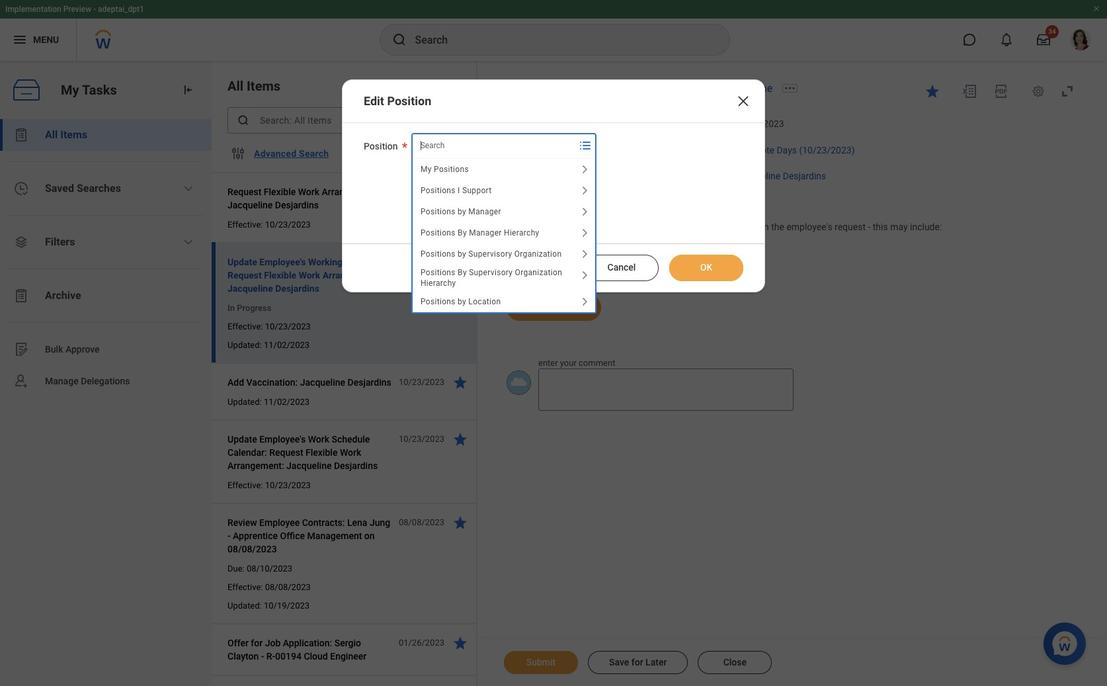 Task type: describe. For each thing, give the bounding box(es) containing it.
schedule inside change the time type change the weekly schedule hours change the work shift
[[692, 254, 730, 265]]

chevron right small image for positions by supervisory organization hierarchy
[[577, 267, 593, 283]]

update employee's work schedule calendar: request flexible work arrangement: jacqueline desjardins button
[[228, 431, 392, 474]]

i
[[458, 186, 460, 195]]

10/19/2023
[[264, 601, 310, 611]]

employee's for update employee's work schedule calendar: request flexible work arrangement: jacqueline desjardins
[[259, 434, 306, 445]]

positions i support
[[421, 186, 492, 195]]

desjardins inside update employee's working time: request flexible work arrangement: jacqueline desjardins
[[275, 283, 320, 294]]

edit position dialog
[[342, 79, 766, 292]]

0 vertical spatial on
[[759, 222, 769, 232]]

enter
[[539, 358, 558, 368]]

update employee's working time link
[[617, 82, 773, 95]]

2 | from the left
[[692, 118, 694, 129]]

application:
[[283, 638, 332, 648]]

2 vertical spatial 08/08/2023
[[265, 582, 311, 592]]

flexible inside update employee's working time: request flexible work arrangement: jacqueline desjardins
[[264, 270, 297, 281]]

chevron right small image for supervisory
[[577, 246, 593, 262]]

by for supervisory
[[458, 249, 466, 259]]

flexible inside update employee's work schedule calendar: request flexible work arrangement: jacqueline desjardins
[[306, 447, 338, 458]]

positions for positions by supervisory organization hierarchy
[[421, 268, 456, 277]]

preview
[[63, 5, 91, 14]]

>
[[643, 145, 647, 155]]

advanced
[[254, 148, 297, 159]]

jacqueline inside request flexible work arrangement: jacqueline desjardins button
[[228, 200, 273, 210]]

star image for add vaccination: jacqueline desjardins
[[453, 375, 468, 390]]

update employee's working time: request flexible work arrangement: jacqueline desjardins button
[[228, 254, 392, 296]]

0 vertical spatial star image
[[925, 83, 941, 99]]

positions by supervisory organization
[[421, 249, 562, 259]]

my tasks
[[61, 82, 117, 98]]

search
[[299, 148, 329, 159]]

add
[[228, 377, 244, 388]]

appropriate
[[632, 222, 679, 232]]

clayton
[[228, 651, 259, 662]]

all items inside button
[[45, 128, 87, 141]]

transformation import image
[[181, 83, 195, 97]]

overall status element
[[585, 188, 684, 208]]

edit position inside dialog
[[364, 94, 432, 108]]

the down appropriate
[[645, 242, 658, 253]]

1 remote from the left
[[585, 145, 617, 155]]

all inside button
[[45, 128, 58, 141]]

arrangement: inside button
[[322, 187, 379, 197]]

all items button
[[0, 119, 212, 151]]

3 change from the top
[[611, 267, 643, 277]]

notifications large image
[[1000, 33, 1014, 46]]

review employee contracts: lena jung - apprentice office management on 08/08/2023 button
[[228, 515, 392, 557]]

positions by manager
[[421, 207, 501, 216]]

the down successfully completed
[[617, 222, 630, 232]]

may
[[891, 222, 908, 232]]

bulk approve
[[45, 344, 100, 354]]

clipboard image for archive
[[13, 288, 29, 304]]

request inside button
[[228, 187, 262, 197]]

item list element
[[212, 61, 478, 686]]

days
[[777, 145, 797, 155]]

request flexible work arrangement: jacqueline desjardins inside button
[[228, 187, 379, 210]]

archive
[[45, 289, 81, 302]]

bulk
[[45, 344, 63, 354]]

job
[[265, 638, 281, 648]]

2 effective: 10/23/2023 from the top
[[228, 322, 311, 331]]

hybrid
[[709, 145, 736, 155]]

my for my positions
[[421, 165, 432, 174]]

edit position button
[[507, 294, 601, 321]]

- inside review employee contracts: lena jung - apprentice office management on 08/08/2023
[[228, 531, 231, 541]]

update for update employee's work schedule calendar: request flexible work arrangement: jacqueline desjardins
[[228, 434, 257, 445]]

cancel button
[[585, 255, 659, 281]]

(10/23/2023)
[[800, 145, 855, 155]]

offer
[[228, 638, 249, 648]]

2 updated: 11/02/2023 from the top
[[228, 397, 310, 407]]

cancel
[[608, 262, 636, 273]]

2 vertical spatial 11/02/2023
[[264, 397, 310, 407]]

vaccination:
[[247, 377, 298, 388]]

desjardins inside button
[[275, 200, 319, 210]]

user plus image
[[13, 373, 29, 389]]

rename image
[[13, 341, 29, 357]]

arrangement: inside update employee's work schedule calendar: request flexible work arrangement: jacqueline desjardins
[[228, 461, 284, 471]]

position inside button
[[546, 302, 580, 312]]

apprentice
[[233, 531, 278, 541]]

successfully
[[585, 196, 637, 207]]

do
[[585, 81, 601, 97]]

time inside change the time type change the weekly schedule hours change the work shift
[[660, 242, 681, 253]]

completed
[[639, 196, 684, 207]]

inbox large image
[[1038, 33, 1051, 46]]

ok button
[[670, 255, 744, 281]]

advanced search button
[[249, 140, 334, 167]]

include:
[[910, 222, 942, 232]]

employee
[[259, 517, 300, 528]]

complete
[[507, 81, 564, 97]]

arrangement: down remote work > work/remote hybrid - remote days (10/23/2023)
[[678, 170, 734, 181]]

organization for positions by supervisory organization
[[514, 249, 562, 259]]

implementation preview -   adeptai_dpt1
[[5, 5, 144, 14]]

the right the 'cancel' in the top of the page
[[645, 267, 658, 277]]

chevron right small image for positions by manager
[[577, 204, 593, 220]]

information
[[681, 222, 729, 232]]

0 vertical spatial search image
[[391, 32, 407, 48]]

location
[[468, 297, 501, 306]]

support
[[462, 186, 492, 195]]

on inside review employee contracts: lena jung - apprentice office management on 08/08/2023
[[364, 531, 375, 541]]

successfully completed
[[585, 196, 684, 207]]

34 items
[[435, 82, 461, 90]]

items
[[444, 82, 461, 90]]

x image
[[736, 93, 752, 109]]

request
[[835, 222, 866, 232]]

cloud
[[304, 651, 328, 662]]

positions up positions i support
[[434, 165, 469, 174]]

engineer
[[330, 651, 367, 662]]

type
[[683, 242, 703, 253]]

enter your comment text field
[[539, 369, 794, 411]]

all items inside the item list element
[[228, 78, 281, 94]]

manager for by
[[468, 207, 501, 216]]

1 horizontal spatial hierarchy
[[504, 228, 539, 238]]

offer for job application: sergio clayton ‎- r-00194 cloud engineer button
[[228, 635, 392, 664]]

edit position inside button
[[528, 302, 580, 312]]

in
[[228, 303, 235, 313]]

Position field
[[412, 134, 575, 157]]

calendar:
[[228, 447, 267, 458]]

effective: 08/08/2023
[[228, 582, 311, 592]]

archive button
[[0, 280, 212, 312]]

fullscreen image
[[1060, 83, 1076, 99]]

work inside request flexible work arrangement: jacqueline desjardins button
[[298, 187, 320, 197]]

progress
[[237, 303, 272, 313]]

employee's for update employee's working time
[[653, 82, 706, 95]]

hours
[[732, 254, 757, 265]]

‎-
[[261, 651, 264, 662]]

change the time type change the weekly schedule hours change the work shift
[[611, 242, 757, 277]]

08/10/2023
[[247, 564, 293, 574]]

positions for positions by manager hierarchy
[[421, 228, 456, 238]]

your
[[560, 358, 577, 368]]

supervisory for by
[[468, 249, 512, 259]]

review
[[228, 517, 257, 528]]

chevron right small image for location
[[577, 294, 593, 310]]

this
[[873, 222, 888, 232]]

arrangement: inside update employee's working time: request flexible work arrangement: jacqueline desjardins
[[323, 270, 380, 281]]

request flexible work arrangement: jacqueline desjardins link
[[585, 168, 827, 181]]

positions by supervisory organization hierarchy
[[421, 268, 562, 288]]

instructions
[[507, 222, 556, 232]]

08/08/2023 inside review employee contracts: lena jung - apprentice office management on 08/08/2023
[[228, 544, 277, 554]]

search image inside the item list element
[[237, 114, 250, 127]]

1 horizontal spatial time
[[749, 82, 773, 95]]

1 change from the top
[[611, 242, 643, 253]]

star image for request flexible work arrangement: jacqueline desjardins
[[453, 184, 468, 200]]



Task type: locate. For each thing, give the bounding box(es) containing it.
positions for positions by location
[[421, 297, 456, 306]]

star image
[[453, 184, 468, 200], [453, 254, 468, 270], [453, 375, 468, 390], [453, 431, 468, 447]]

0 vertical spatial clipboard image
[[13, 127, 29, 143]]

prompts image
[[577, 138, 593, 154]]

0 vertical spatial my
[[61, 82, 79, 98]]

employee's inside update employee's working time: request flexible work arrangement: jacqueline desjardins
[[260, 257, 306, 267]]

updated: down add
[[228, 397, 262, 407]]

0 vertical spatial items
[[247, 78, 281, 94]]

1 vertical spatial by
[[458, 249, 466, 259]]

chevron right small image for positions by manager hierarchy
[[577, 225, 593, 241]]

effective: 10/23/2023 down progress
[[228, 322, 311, 331]]

request up successfully
[[585, 170, 619, 181]]

1 chevron right small image from the top
[[577, 161, 593, 177]]

star image for update employee's working time: request flexible work arrangement: jacqueline desjardins
[[453, 254, 468, 270]]

in progress
[[228, 303, 272, 313]]

working up the remote work > work/remote hybrid - remote days (10/23/2023) link
[[708, 82, 747, 95]]

jacqueline right vaccination:
[[300, 377, 345, 388]]

0 horizontal spatial time
[[660, 242, 681, 253]]

add vaccination: jacqueline desjardins button
[[228, 375, 392, 390]]

1 vertical spatial change
[[611, 254, 643, 265]]

star image
[[925, 83, 941, 99], [453, 515, 468, 531], [453, 635, 468, 651]]

manager for by
[[469, 228, 502, 238]]

update inside update employee's working time: request flexible work arrangement: jacqueline desjardins
[[228, 257, 257, 267]]

request down the configure icon
[[228, 187, 262, 197]]

1 | from the left
[[595, 118, 597, 129]]

0 vertical spatial edit
[[364, 94, 384, 108]]

1 horizontal spatial schedule
[[692, 254, 730, 265]]

adeptai_dpt1
[[98, 5, 144, 14]]

request inside update employee's work schedule calendar: request flexible work arrangement: jacqueline desjardins
[[269, 447, 303, 458]]

1 vertical spatial updated: 11/02/2023
[[228, 397, 310, 407]]

11/02/2023
[[735, 118, 785, 129], [264, 340, 310, 350], [264, 397, 310, 407]]

1 vertical spatial search image
[[237, 114, 250, 127]]

jacqueline up the in progress
[[228, 283, 273, 294]]

edit
[[364, 94, 384, 108], [528, 302, 544, 312]]

3 star image from the top
[[453, 375, 468, 390]]

search image
[[391, 32, 407, 48], [237, 114, 250, 127]]

00194
[[275, 651, 302, 662]]

positions by manager hierarchy
[[421, 228, 539, 238]]

1 horizontal spatial on
[[759, 222, 769, 232]]

updated: down effective: 08/08/2023
[[228, 601, 262, 611]]

11/02/2023 down vaccination:
[[264, 397, 310, 407]]

edit position
[[364, 94, 432, 108], [528, 302, 580, 312]]

hierarchy inside positions by supervisory organization hierarchy
[[421, 279, 456, 288]]

positions by location
[[421, 297, 501, 306]]

- down review
[[228, 531, 231, 541]]

0 vertical spatial by
[[458, 228, 467, 238]]

1 horizontal spatial all items
[[228, 78, 281, 94]]

request
[[585, 170, 619, 181], [228, 187, 262, 197], [228, 270, 262, 281], [269, 447, 303, 458]]

0 vertical spatial 08/08/2023
[[399, 517, 445, 527]]

01/26/2023
[[399, 638, 445, 648]]

chevron right small image
[[577, 183, 593, 199], [577, 204, 593, 220], [577, 225, 593, 241], [577, 267, 593, 283]]

employee's up created: 10/23/2023 | effective: 10/23/2023 | updated: 11/02/2023
[[653, 82, 706, 95]]

jacqueline inside request flexible work arrangement: jacqueline desjardins link
[[736, 170, 781, 181]]

effective: 10/23/2023 down request flexible work arrangement: jacqueline desjardins button
[[228, 220, 311, 230]]

position
[[387, 94, 432, 108], [364, 141, 398, 152], [546, 302, 580, 312]]

edit inside edit position button
[[528, 302, 544, 312]]

1 vertical spatial 11/02/2023
[[264, 340, 310, 350]]

1 vertical spatial clipboard image
[[13, 288, 29, 304]]

working for time:
[[308, 257, 343, 267]]

4 chevron right small image from the top
[[577, 267, 593, 283]]

11/02/2023 up vaccination:
[[264, 340, 310, 350]]

1 horizontal spatial edit
[[528, 302, 544, 312]]

chevron right small image down prompts icon
[[577, 161, 593, 177]]

on
[[759, 222, 769, 232], [364, 531, 375, 541]]

positions down positions by manager
[[421, 228, 456, 238]]

1 vertical spatial star image
[[453, 515, 468, 531]]

update employee's working time
[[617, 82, 773, 95]]

1 vertical spatial on
[[364, 531, 375, 541]]

0 vertical spatial edit position
[[364, 94, 432, 108]]

0 vertical spatial hierarchy
[[504, 228, 539, 238]]

1 vertical spatial manager
[[469, 228, 502, 238]]

contracts:
[[302, 517, 345, 528]]

3 chevron right small image from the top
[[577, 294, 593, 310]]

1 vertical spatial position
[[364, 141, 398, 152]]

by down positions by manager
[[458, 228, 467, 238]]

updated: up the remote work > work/remote hybrid - remote days (10/23/2023) link
[[696, 118, 733, 129]]

clipboard image inside archive button
[[13, 288, 29, 304]]

supervisory
[[468, 249, 512, 259], [469, 268, 513, 277]]

employee's
[[787, 222, 833, 232]]

clipboard image inside all items button
[[13, 127, 29, 143]]

1 horizontal spatial edit position
[[528, 302, 580, 312]]

update up created: 10/23/2023 | effective: 10/23/2023 | updated: 11/02/2023
[[617, 82, 650, 95]]

0 vertical spatial updated: 11/02/2023
[[228, 340, 310, 350]]

my for my tasks
[[61, 82, 79, 98]]

updated: 11/02/2023 down vaccination:
[[228, 397, 310, 407]]

clipboard image
[[13, 127, 29, 143], [13, 288, 29, 304]]

update down successfully
[[585, 222, 614, 232]]

remote left >
[[585, 145, 617, 155]]

0 horizontal spatial edit
[[364, 94, 384, 108]]

effective: 10/23/2023 for flexible
[[228, 220, 311, 230]]

time
[[749, 82, 773, 95], [660, 242, 681, 253]]

items inside the item list element
[[247, 78, 281, 94]]

list containing all items
[[0, 119, 212, 397]]

1 horizontal spatial request flexible work arrangement: jacqueline desjardins
[[585, 170, 827, 181]]

sergio
[[335, 638, 361, 648]]

request flexible work arrangement: jacqueline desjardins down search
[[228, 187, 379, 210]]

1 vertical spatial supervisory
[[469, 268, 513, 277]]

on down the jung
[[364, 531, 375, 541]]

0 horizontal spatial all
[[45, 128, 58, 141]]

working inside update employee's working time: request flexible work arrangement: jacqueline desjardins
[[308, 257, 343, 267]]

work
[[619, 145, 640, 155], [655, 170, 676, 181], [298, 187, 320, 197], [660, 267, 681, 277], [299, 270, 320, 281], [308, 434, 330, 445], [340, 447, 361, 458]]

- inside banner
[[93, 5, 96, 14]]

effective: 10/23/2023 up 'employee'
[[228, 480, 311, 490]]

employee's up calendar:
[[259, 434, 306, 445]]

supervisory down positions by manager hierarchy
[[468, 249, 512, 259]]

- right hybrid
[[738, 145, 741, 155]]

2 by from the top
[[458, 249, 466, 259]]

for
[[251, 638, 263, 648]]

1 vertical spatial effective: 10/23/2023
[[228, 322, 311, 331]]

0 horizontal spatial hierarchy
[[421, 279, 456, 288]]

08/08/2023 up the 10/19/2023
[[265, 582, 311, 592]]

organization up edit position button
[[515, 268, 562, 277]]

0 horizontal spatial |
[[595, 118, 597, 129]]

1 updated: 11/02/2023 from the top
[[228, 340, 310, 350]]

1 vertical spatial my
[[421, 165, 432, 174]]

0 vertical spatial manager
[[468, 207, 501, 216]]

working
[[708, 82, 747, 95], [308, 257, 343, 267]]

0 vertical spatial working
[[708, 82, 747, 95]]

0 vertical spatial chevron right small image
[[577, 161, 593, 177]]

1 vertical spatial all
[[45, 128, 58, 141]]

remote
[[585, 145, 617, 155], [743, 145, 775, 155]]

1 chevron right small image from the top
[[577, 183, 593, 199]]

flexible inside button
[[264, 187, 296, 197]]

work inside request flexible work arrangement: jacqueline desjardins link
[[655, 170, 676, 181]]

0 vertical spatial 11/02/2023
[[735, 118, 785, 129]]

update up calendar:
[[228, 434, 257, 445]]

work inside update employee's working time: request flexible work arrangement: jacqueline desjardins
[[299, 270, 320, 281]]

positions for positions by supervisory organization
[[421, 249, 456, 259]]

2 vertical spatial effective: 10/23/2023
[[228, 480, 311, 490]]

-
[[93, 5, 96, 14], [738, 145, 741, 155], [868, 222, 871, 232], [228, 531, 231, 541]]

implementation
[[5, 5, 61, 14]]

| down do
[[595, 118, 597, 129]]

flexible
[[621, 170, 652, 181], [264, 187, 296, 197], [264, 270, 297, 281], [306, 447, 338, 458]]

1 by from the top
[[458, 228, 467, 238]]

1 vertical spatial chevron right small image
[[577, 246, 593, 262]]

0 horizontal spatial remote
[[585, 145, 617, 155]]

1 horizontal spatial |
[[692, 118, 694, 129]]

by for manager
[[458, 207, 466, 216]]

hierarchy up positions by supervisory organization at the top
[[504, 228, 539, 238]]

manager up positions by manager hierarchy
[[468, 207, 501, 216]]

remote work > work/remote hybrid - remote days (10/23/2023)
[[585, 145, 855, 155]]

jacqueline down the configure icon
[[228, 200, 273, 210]]

1 vertical spatial by
[[458, 268, 467, 277]]

management
[[307, 531, 362, 541]]

08/08/2023
[[399, 517, 445, 527], [228, 544, 277, 554], [265, 582, 311, 592]]

by inside positions by supervisory organization hierarchy
[[458, 268, 467, 277]]

2 vertical spatial star image
[[453, 635, 468, 651]]

0 horizontal spatial items
[[60, 128, 87, 141]]

1 vertical spatial time
[[660, 242, 681, 253]]

bulk approve link
[[0, 333, 212, 365]]

by left location at left
[[458, 297, 466, 306]]

2 by from the top
[[458, 268, 467, 277]]

4 star image from the top
[[453, 431, 468, 447]]

effective: 10/23/2023
[[228, 220, 311, 230], [228, 322, 311, 331], [228, 480, 311, 490]]

11/02/2023 down x icon
[[735, 118, 785, 129]]

employee's inside update employee's work schedule calendar: request flexible work arrangement: jacqueline desjardins
[[259, 434, 306, 445]]

request flexible work arrangement: jacqueline desjardins down remote work > work/remote hybrid - remote days (10/23/2023)
[[585, 170, 827, 181]]

by for manager
[[458, 228, 467, 238]]

1 vertical spatial hierarchy
[[421, 279, 456, 288]]

advanced search
[[254, 148, 329, 159]]

1 vertical spatial 08/08/2023
[[228, 544, 277, 554]]

0 vertical spatial position
[[387, 94, 432, 108]]

working left "time:"
[[308, 257, 343, 267]]

arrangement: down "time:"
[[323, 270, 380, 281]]

arrangement: down calendar:
[[228, 461, 284, 471]]

my positions
[[421, 165, 469, 174]]

positions for positions by manager
[[421, 207, 456, 216]]

1 vertical spatial items
[[60, 128, 87, 141]]

my tasks element
[[0, 61, 212, 686]]

review employee contracts: lena jung - apprentice office management on 08/08/2023
[[228, 517, 391, 554]]

positions down 11/20/2023
[[421, 207, 456, 216]]

2 star image from the top
[[453, 254, 468, 270]]

r-
[[267, 651, 275, 662]]

effective: 10/23/2023 for employee's
[[228, 480, 311, 490]]

organization
[[514, 249, 562, 259], [515, 268, 562, 277]]

complete to do
[[507, 81, 601, 97]]

update for update employee's working time: request flexible work arrangement: jacqueline desjardins
[[228, 257, 257, 267]]

1 horizontal spatial remote
[[743, 145, 775, 155]]

update employee's working time: request flexible work arrangement: jacqueline desjardins
[[228, 257, 380, 294]]

close environment banner image
[[1093, 5, 1101, 13]]

update for update the appropriate information based on the employee's request - this may include:
[[585, 222, 614, 232]]

configure image
[[230, 146, 246, 161]]

1 vertical spatial working
[[308, 257, 343, 267]]

comment
[[579, 358, 616, 368]]

list
[[0, 119, 212, 397]]

change
[[611, 242, 643, 253], [611, 254, 643, 265], [611, 267, 643, 277]]

jung
[[370, 517, 391, 528]]

remote left days
[[743, 145, 775, 155]]

0 vertical spatial by
[[458, 207, 466, 216]]

1 vertical spatial edit
[[528, 302, 544, 312]]

organization down "instructions"
[[514, 249, 562, 259]]

update for update employee's working time
[[617, 82, 650, 95]]

jacqueline down days
[[736, 170, 781, 181]]

by
[[458, 228, 467, 238], [458, 268, 467, 277]]

0 vertical spatial all items
[[228, 78, 281, 94]]

items
[[247, 78, 281, 94], [60, 128, 87, 141]]

schedule inside update employee's work schedule calendar: request flexible work arrangement: jacqueline desjardins
[[332, 434, 370, 445]]

positions down positions by manager hierarchy
[[421, 249, 456, 259]]

chevron right small image left the 'cancel' in the top of the page
[[577, 246, 593, 262]]

by for location
[[458, 297, 466, 306]]

0 vertical spatial change
[[611, 242, 643, 253]]

supervisory for by
[[469, 268, 513, 277]]

1 vertical spatial schedule
[[332, 434, 370, 445]]

working for time
[[708, 82, 747, 95]]

1 horizontal spatial all
[[228, 78, 244, 94]]

lena
[[347, 517, 368, 528]]

2 vertical spatial chevron right small image
[[577, 294, 593, 310]]

2 vertical spatial by
[[458, 297, 466, 306]]

2 vertical spatial change
[[611, 267, 643, 277]]

0 horizontal spatial request flexible work arrangement: jacqueline desjardins
[[228, 187, 379, 210]]

arrangement:
[[678, 170, 734, 181], [322, 187, 379, 197], [323, 270, 380, 281], [228, 461, 284, 471]]

1 vertical spatial all items
[[45, 128, 87, 141]]

updated: 11/02/2023 up vaccination:
[[228, 340, 310, 350]]

positions for positions i support
[[421, 186, 456, 195]]

1 horizontal spatial items
[[247, 78, 281, 94]]

3 effective: 10/23/2023 from the top
[[228, 480, 311, 490]]

enter your comment
[[539, 358, 616, 368]]

employee's up progress
[[260, 257, 306, 267]]

1 vertical spatial edit position
[[528, 302, 580, 312]]

to
[[567, 81, 581, 97]]

jacqueline up contracts:
[[287, 461, 332, 471]]

desjardins inside update employee's work schedule calendar: request flexible work arrangement: jacqueline desjardins
[[334, 461, 378, 471]]

office
[[280, 531, 305, 541]]

schedule
[[692, 254, 730, 265], [332, 434, 370, 445]]

created:
[[507, 118, 541, 129]]

update inside update employee's work schedule calendar: request flexible work arrangement: jacqueline desjardins
[[228, 434, 257, 445]]

by down positions by manager hierarchy
[[458, 249, 466, 259]]

effective:
[[600, 118, 638, 129], [228, 220, 263, 230], [228, 322, 263, 331], [228, 480, 263, 490], [228, 582, 263, 592]]

updated: 10/19/2023
[[228, 601, 310, 611]]

1 horizontal spatial search image
[[391, 32, 407, 48]]

update the appropriate information based on the employee's request - this may include:
[[585, 222, 942, 232]]

1 vertical spatial organization
[[515, 268, 562, 277]]

chevron right small image for positions i support
[[577, 183, 593, 199]]

remote work > work/remote hybrid - remote days (10/23/2023) link
[[585, 142, 855, 155]]

2 remote from the left
[[743, 145, 775, 155]]

0 vertical spatial effective: 10/23/2023
[[228, 220, 311, 230]]

2 chevron right small image from the top
[[577, 204, 593, 220]]

manager up positions by supervisory organization at the top
[[469, 228, 502, 238]]

0 vertical spatial employee's
[[653, 82, 706, 95]]

positions
[[434, 165, 469, 174], [421, 186, 456, 195], [421, 207, 456, 216], [421, 228, 456, 238], [421, 249, 456, 259], [421, 268, 456, 277], [421, 297, 456, 306]]

star image for due: 08/10/2023
[[453, 515, 468, 531]]

request up the in progress
[[228, 270, 262, 281]]

jacqueline inside update employee's work schedule calendar: request flexible work arrangement: jacqueline desjardins
[[287, 461, 332, 471]]

0 horizontal spatial my
[[61, 82, 79, 98]]

0 vertical spatial request flexible work arrangement: jacqueline desjardins
[[585, 170, 827, 181]]

hierarchy up positions by location
[[421, 279, 456, 288]]

export to excel image
[[962, 83, 978, 99]]

positions inside positions by supervisory organization hierarchy
[[421, 268, 456, 277]]

clipboard image for all items
[[13, 127, 29, 143]]

the left 'employee's'
[[772, 222, 785, 232]]

jacqueline inside update employee's working time: request flexible work arrangement: jacqueline desjardins
[[228, 283, 273, 294]]

0 horizontal spatial search image
[[237, 114, 250, 127]]

on right based
[[759, 222, 769, 232]]

0 horizontal spatial schedule
[[332, 434, 370, 445]]

offer for job application: sergio clayton ‎- r-00194 cloud engineer
[[228, 638, 367, 662]]

all items
[[228, 78, 281, 94], [45, 128, 87, 141]]

positions left i
[[421, 186, 456, 195]]

profile logan mcneil element
[[1063, 25, 1100, 54]]

edit inside edit position dialog
[[364, 94, 384, 108]]

items inside button
[[60, 128, 87, 141]]

| up work/remote
[[692, 118, 694, 129]]

request right calendar:
[[269, 447, 303, 458]]

0 vertical spatial schedule
[[692, 254, 730, 265]]

weekly
[[660, 254, 690, 265]]

delegations
[[81, 376, 130, 386]]

star image for update employee's work schedule calendar: request flexible work arrangement: jacqueline desjardins
[[453, 431, 468, 447]]

1 vertical spatial request flexible work arrangement: jacqueline desjardins
[[228, 187, 379, 210]]

action bar region
[[478, 638, 1108, 686]]

chevron right small image down cancel button
[[577, 294, 593, 310]]

34
[[435, 82, 442, 90]]

implementation preview -   adeptai_dpt1 banner
[[0, 0, 1108, 61]]

0 vertical spatial organization
[[514, 249, 562, 259]]

0 horizontal spatial working
[[308, 257, 343, 267]]

time:
[[345, 257, 369, 267]]

jacqueline inside the add vaccination: jacqueline desjardins button
[[300, 377, 345, 388]]

arrangement: down search
[[322, 187, 379, 197]]

ok
[[701, 262, 713, 273]]

update up the in progress
[[228, 257, 257, 267]]

1 by from the top
[[458, 207, 466, 216]]

the left weekly
[[645, 254, 658, 265]]

organization inside positions by supervisory organization hierarchy
[[515, 268, 562, 277]]

view printable version (pdf) image
[[994, 83, 1010, 99]]

by up positions by location
[[458, 268, 467, 277]]

0 vertical spatial all
[[228, 78, 244, 94]]

- right preview
[[93, 5, 96, 14]]

my up 11/20/2023
[[421, 165, 432, 174]]

3 by from the top
[[458, 297, 466, 306]]

all inside the item list element
[[228, 78, 244, 94]]

0 vertical spatial time
[[749, 82, 773, 95]]

0 horizontal spatial edit position
[[364, 94, 432, 108]]

supervisory inside positions by supervisory organization hierarchy
[[469, 268, 513, 277]]

request inside update employee's working time: request flexible work arrangement: jacqueline desjardins
[[228, 270, 262, 281]]

1 horizontal spatial my
[[421, 165, 432, 174]]

employee's for update employee's working time: request flexible work arrangement: jacqueline desjardins
[[260, 257, 306, 267]]

positions up positions by location
[[421, 268, 456, 277]]

- left this
[[868, 222, 871, 232]]

2 chevron right small image from the top
[[577, 246, 593, 262]]

organization for positions by supervisory organization hierarchy
[[515, 268, 562, 277]]

1 clipboard image from the top
[[13, 127, 29, 143]]

chevron right small image
[[577, 161, 593, 177], [577, 246, 593, 262], [577, 294, 593, 310]]

1 vertical spatial employee's
[[260, 257, 306, 267]]

my left tasks
[[61, 82, 79, 98]]

add vaccination: jacqueline desjardins
[[228, 377, 392, 388]]

updated: down the in progress
[[228, 340, 262, 350]]

0 vertical spatial supervisory
[[468, 249, 512, 259]]

updated: 11/02/2023
[[228, 340, 310, 350], [228, 397, 310, 407]]

the
[[617, 222, 630, 232], [772, 222, 785, 232], [645, 242, 658, 253], [645, 254, 658, 265], [645, 267, 658, 277]]

work inside change the time type change the weekly schedule hours change the work shift
[[660, 267, 681, 277]]

2 clipboard image from the top
[[13, 288, 29, 304]]

2 vertical spatial position
[[546, 302, 580, 312]]

2 change from the top
[[611, 254, 643, 265]]

0 horizontal spatial all items
[[45, 128, 87, 141]]

manage
[[45, 376, 79, 386]]

by for supervisory
[[458, 268, 467, 277]]

08/08/2023 down apprentice
[[228, 544, 277, 554]]

work inside the remote work > work/remote hybrid - remote days (10/23/2023) link
[[619, 145, 640, 155]]

star image for 01/26/2023
[[453, 635, 468, 651]]

update employee's work schedule calendar: request flexible work arrangement: jacqueline desjardins
[[228, 434, 378, 471]]

approve
[[65, 344, 100, 354]]

0 horizontal spatial on
[[364, 531, 375, 541]]

1 effective: 10/23/2023 from the top
[[228, 220, 311, 230]]

by down i
[[458, 207, 466, 216]]

supervisory down positions by supervisory organization at the top
[[469, 268, 513, 277]]

1 horizontal spatial working
[[708, 82, 747, 95]]

3 chevron right small image from the top
[[577, 225, 593, 241]]

positions left location at left
[[421, 297, 456, 306]]

2 vertical spatial employee's
[[259, 434, 306, 445]]

1 star image from the top
[[453, 184, 468, 200]]

08/08/2023 right the jung
[[399, 517, 445, 527]]

manage delegations
[[45, 376, 130, 386]]

request flexible work arrangement: jacqueline desjardins button
[[228, 184, 392, 213]]



Task type: vqa. For each thing, say whether or not it's contained in the screenshot.
second cell from the right
no



